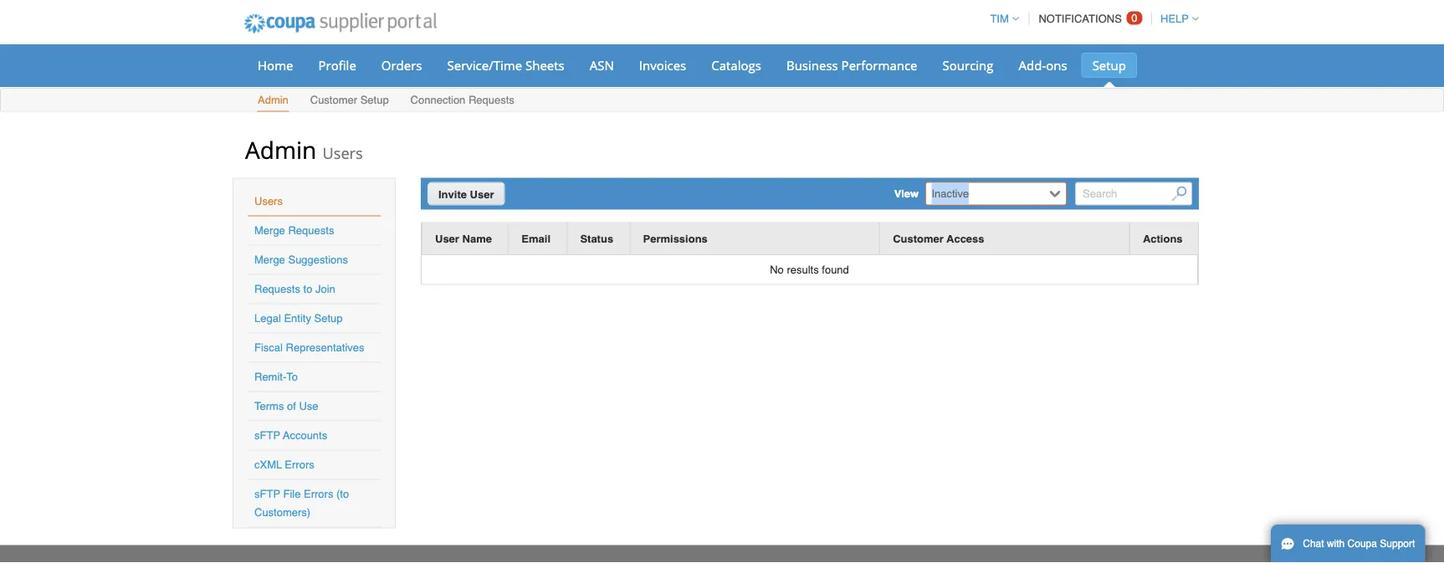 Task type: describe. For each thing, give the bounding box(es) containing it.
cxml errors link
[[254, 458, 314, 471]]

customer setup
[[310, 94, 389, 106]]

user name button
[[435, 230, 492, 248]]

add-ons link
[[1008, 53, 1078, 78]]

business performance link
[[776, 53, 928, 78]]

customer for customer access
[[893, 233, 944, 245]]

connection requests
[[410, 94, 514, 106]]

email button
[[521, 230, 551, 248]]

legal entity setup link
[[254, 312, 343, 325]]

0 horizontal spatial users
[[254, 195, 283, 207]]

cxml errors
[[254, 458, 314, 471]]

representatives
[[286, 341, 364, 354]]

remit-to
[[254, 371, 298, 383]]

navigation containing notifications 0
[[983, 3, 1199, 35]]

sftp accounts link
[[254, 429, 327, 442]]

1 horizontal spatial user
[[470, 188, 494, 200]]

permissions button
[[643, 230, 708, 248]]

service/time sheets link
[[436, 53, 575, 78]]

use
[[299, 400, 318, 412]]

accounts
[[283, 429, 327, 442]]

invite
[[438, 188, 467, 200]]

terms of use
[[254, 400, 318, 412]]

access
[[946, 233, 984, 245]]

catalogs
[[711, 56, 761, 74]]

1 vertical spatial setup
[[360, 94, 389, 106]]

sftp for sftp file errors (to customers)
[[254, 488, 280, 500]]

to
[[303, 283, 312, 295]]

customer for customer setup
[[310, 94, 357, 106]]

of
[[287, 400, 296, 412]]

(to
[[336, 488, 349, 500]]

chat with coupa support
[[1303, 538, 1415, 550]]

catalogs link
[[700, 53, 772, 78]]

business
[[786, 56, 838, 74]]

remit-to link
[[254, 371, 298, 383]]

service/time sheets
[[447, 56, 565, 74]]

profile link
[[307, 53, 367, 78]]

sourcing link
[[932, 53, 1004, 78]]

sftp file errors (to customers) link
[[254, 488, 349, 519]]

requests to join
[[254, 283, 335, 295]]

email
[[521, 233, 551, 245]]

no
[[770, 263, 784, 276]]

2 vertical spatial requests
[[254, 283, 300, 295]]

add-
[[1019, 56, 1046, 74]]

name
[[462, 233, 492, 245]]

invoices
[[639, 56, 686, 74]]

invite user link
[[428, 182, 505, 205]]

sftp accounts
[[254, 429, 327, 442]]

performance
[[841, 56, 917, 74]]

Search text field
[[1075, 182, 1192, 205]]

business performance
[[786, 56, 917, 74]]

search image
[[1172, 186, 1187, 201]]

view
[[894, 187, 919, 200]]

customers)
[[254, 506, 311, 519]]

invoices link
[[628, 53, 697, 78]]

requests for connection requests
[[468, 94, 514, 106]]

fiscal representatives
[[254, 341, 364, 354]]

cxml
[[254, 458, 282, 471]]

chat with coupa support button
[[1271, 525, 1425, 563]]

help
[[1160, 13, 1189, 25]]

requests for merge requests
[[288, 224, 334, 237]]

customer setup link
[[309, 90, 390, 112]]

merge for merge suggestions
[[254, 254, 285, 266]]

notifications 0
[[1039, 12, 1137, 25]]

entity
[[284, 312, 311, 325]]

support
[[1380, 538, 1415, 550]]

requests to join link
[[254, 283, 335, 295]]

setup link
[[1081, 53, 1137, 78]]

sheets
[[525, 56, 565, 74]]

status
[[580, 233, 613, 245]]

terms
[[254, 400, 284, 412]]

help link
[[1153, 13, 1199, 25]]

home
[[258, 56, 293, 74]]



Task type: vqa. For each thing, say whether or not it's contained in the screenshot.
No results found alert
yes



Task type: locate. For each thing, give the bounding box(es) containing it.
legal entity setup
[[254, 312, 343, 325]]

View text field
[[927, 183, 1045, 205]]

user
[[470, 188, 494, 200], [435, 233, 459, 245]]

1 vertical spatial errors
[[304, 488, 333, 500]]

1 vertical spatial admin
[[245, 133, 316, 165]]

connection requests link
[[410, 90, 515, 112]]

1 vertical spatial user
[[435, 233, 459, 245]]

errors down accounts
[[285, 458, 314, 471]]

file
[[283, 488, 301, 500]]

merge requests
[[254, 224, 334, 237]]

sftp up 'cxml'
[[254, 429, 280, 442]]

0 vertical spatial sftp
[[254, 429, 280, 442]]

customer inside button
[[893, 233, 944, 245]]

1 horizontal spatial users
[[323, 142, 363, 163]]

errors left (to
[[304, 488, 333, 500]]

fiscal
[[254, 341, 283, 354]]

user left "name"
[[435, 233, 459, 245]]

orders
[[381, 56, 422, 74]]

permissions
[[643, 233, 708, 245]]

0
[[1131, 12, 1137, 24]]

customer access button
[[893, 230, 984, 248]]

1 horizontal spatial customer
[[893, 233, 944, 245]]

setup
[[1092, 56, 1126, 74], [360, 94, 389, 106], [314, 312, 343, 325]]

status button
[[580, 230, 613, 248]]

2 sftp from the top
[[254, 488, 280, 500]]

join
[[315, 283, 335, 295]]

tim
[[990, 13, 1009, 25]]

merge
[[254, 224, 285, 237], [254, 254, 285, 266]]

admin link
[[257, 90, 289, 112]]

merge suggestions
[[254, 254, 348, 266]]

sftp inside sftp file errors (to customers)
[[254, 488, 280, 500]]

2 horizontal spatial setup
[[1092, 56, 1126, 74]]

coupa supplier portal image
[[233, 3, 448, 44]]

requests up suggestions
[[288, 224, 334, 237]]

admin down home link
[[258, 94, 289, 106]]

1 horizontal spatial setup
[[360, 94, 389, 106]]

1 sftp from the top
[[254, 429, 280, 442]]

remit-
[[254, 371, 286, 383]]

customer down profile link
[[310, 94, 357, 106]]

requests left "to"
[[254, 283, 300, 295]]

found
[[822, 263, 849, 276]]

merge down merge requests
[[254, 254, 285, 266]]

requests down 'service/time'
[[468, 94, 514, 106]]

service/time
[[447, 56, 522, 74]]

merge down users 'link'
[[254, 224, 285, 237]]

orders link
[[370, 53, 433, 78]]

customer access
[[893, 233, 984, 245]]

merge for merge requests
[[254, 224, 285, 237]]

users up merge requests
[[254, 195, 283, 207]]

0 vertical spatial user
[[470, 188, 494, 200]]

merge requests link
[[254, 224, 334, 237]]

errors inside sftp file errors (to customers)
[[304, 488, 333, 500]]

admin
[[258, 94, 289, 106], [245, 133, 316, 165]]

users inside admin users
[[323, 142, 363, 163]]

0 vertical spatial admin
[[258, 94, 289, 106]]

admin users
[[245, 133, 363, 165]]

0 vertical spatial merge
[[254, 224, 285, 237]]

user inside 'button'
[[435, 233, 459, 245]]

0 vertical spatial requests
[[468, 94, 514, 106]]

to
[[286, 371, 298, 383]]

invite user
[[438, 188, 494, 200]]

sftp
[[254, 429, 280, 442], [254, 488, 280, 500]]

customer down view
[[893, 233, 944, 245]]

admin down admin link
[[245, 133, 316, 165]]

sftp file errors (to customers)
[[254, 488, 349, 519]]

2 merge from the top
[[254, 254, 285, 266]]

0 vertical spatial users
[[323, 142, 363, 163]]

profile
[[318, 56, 356, 74]]

connection
[[410, 94, 465, 106]]

legal
[[254, 312, 281, 325]]

notifications
[[1039, 13, 1122, 25]]

chat
[[1303, 538, 1324, 550]]

0 horizontal spatial setup
[[314, 312, 343, 325]]

setup down orders "link"
[[360, 94, 389, 106]]

1 vertical spatial merge
[[254, 254, 285, 266]]

coupa
[[1348, 538, 1377, 550]]

customer
[[310, 94, 357, 106], [893, 233, 944, 245]]

sourcing
[[943, 56, 994, 74]]

with
[[1327, 538, 1345, 550]]

users link
[[254, 195, 283, 207]]

1 vertical spatial users
[[254, 195, 283, 207]]

admin for admin
[[258, 94, 289, 106]]

ons
[[1046, 56, 1067, 74]]

setup down join
[[314, 312, 343, 325]]

requests
[[468, 94, 514, 106], [288, 224, 334, 237], [254, 283, 300, 295]]

1 vertical spatial sftp
[[254, 488, 280, 500]]

0 vertical spatial customer
[[310, 94, 357, 106]]

user right invite on the left top of the page
[[470, 188, 494, 200]]

results
[[787, 263, 819, 276]]

asn link
[[579, 53, 625, 78]]

navigation
[[983, 3, 1199, 35]]

sftp for sftp accounts
[[254, 429, 280, 442]]

users down the customer setup link on the top
[[323, 142, 363, 163]]

setup down notifications 0
[[1092, 56, 1126, 74]]

sftp up the customers)
[[254, 488, 280, 500]]

0 horizontal spatial customer
[[310, 94, 357, 106]]

1 vertical spatial requests
[[288, 224, 334, 237]]

add-ons
[[1019, 56, 1067, 74]]

errors
[[285, 458, 314, 471], [304, 488, 333, 500]]

suggestions
[[288, 254, 348, 266]]

1 merge from the top
[[254, 224, 285, 237]]

0 vertical spatial setup
[[1092, 56, 1126, 74]]

0 vertical spatial errors
[[285, 458, 314, 471]]

1 vertical spatial customer
[[893, 233, 944, 245]]

actions
[[1143, 232, 1183, 245]]

no results found alert
[[422, 255, 1198, 284]]

fiscal representatives link
[[254, 341, 364, 354]]

terms of use link
[[254, 400, 318, 412]]

user name
[[435, 233, 492, 245]]

0 horizontal spatial user
[[435, 233, 459, 245]]

merge suggestions link
[[254, 254, 348, 266]]

setup inside 'link'
[[1092, 56, 1126, 74]]

asn
[[590, 56, 614, 74]]

home link
[[247, 53, 304, 78]]

admin for admin users
[[245, 133, 316, 165]]

2 vertical spatial setup
[[314, 312, 343, 325]]



